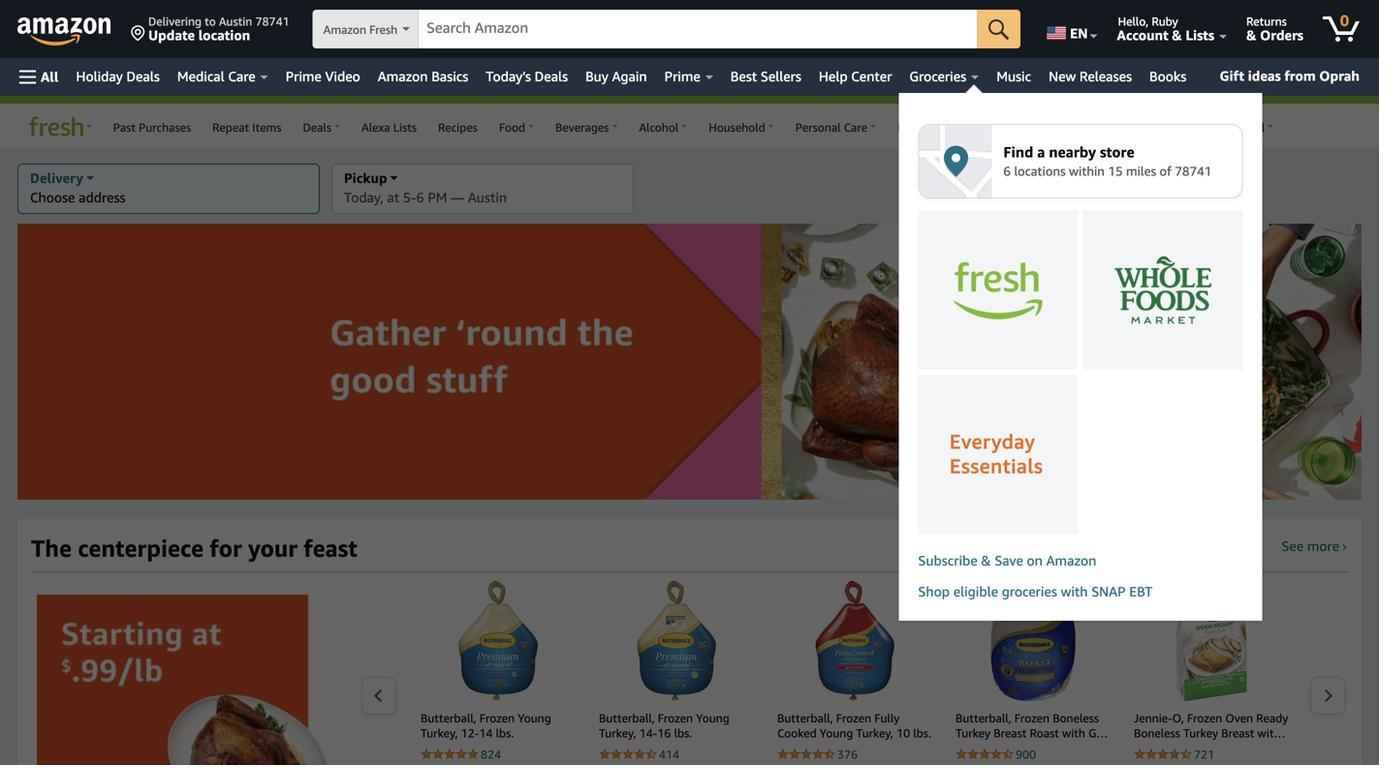 Task type: describe. For each thing, give the bounding box(es) containing it.
amazon image
[[17, 17, 111, 47]]

shop eligible groceries with snap ebt
[[918, 584, 1153, 600]]

groceries
[[1002, 584, 1057, 600]]

locations
[[1014, 164, 1066, 179]]

alexa lists link
[[351, 111, 427, 142]]

amazon for amazon basics
[[378, 68, 428, 84]]

cooked
[[777, 727, 817, 741]]

best
[[731, 68, 757, 84]]

choose
[[30, 189, 75, 205]]

amazon fresh
[[323, 23, 398, 36]]

repeat
[[212, 121, 249, 134]]

10
[[897, 727, 910, 741]]

list containing butterball, frozen young turkey, 12-14 lbs.
[[397, 581, 1379, 766]]

your
[[248, 535, 298, 563]]

find a nearby store 6 locations within 15 miles of 78741
[[1004, 143, 1212, 179]]

to
[[205, 15, 216, 28]]

414 link
[[599, 747, 754, 764]]

subscribe & save on amazon link
[[918, 552, 1243, 571]]

none submit inside the amazon fresh search field
[[977, 10, 1021, 48]]

butterball, frozen boneless turkey breast roast with g… link
[[956, 711, 1111, 745]]

lbs. for 16
[[674, 727, 692, 741]]

music link
[[988, 63, 1040, 90]]

austin inside delivering to austin 78741 update location
[[219, 15, 252, 28]]

medical
[[177, 68, 225, 84]]

78741 inside find a nearby store 6 locations within 15 miles of 78741
[[1175, 164, 1212, 179]]

fully
[[874, 712, 900, 725]]

delivering to austin 78741 update location
[[148, 15, 289, 43]]

young for butterball, frozen young turkey, 14-16 lbs.
[[696, 712, 730, 725]]

butterball, for 14-
[[599, 712, 655, 725]]

past purchases
[[113, 121, 191, 134]]

turkey, for butterball, frozen young turkey, 14-16 lbs.
[[599, 727, 636, 741]]

butterball, frozen young turkey, 14-16 lbs. image
[[637, 581, 716, 702]]

essentials image
[[950, 433, 1047, 477]]

whole foods market image
[[1115, 255, 1211, 326]]

1 horizontal spatial lists
[[1186, 27, 1215, 43]]

recipes
[[438, 121, 478, 134]]

new releases
[[1049, 68, 1132, 84]]

purchases
[[139, 121, 191, 134]]

jennie-o, frozen oven ready boneless turkey breast with gravy packet, 2.75 lb image
[[1176, 581, 1247, 702]]

at
[[387, 189, 399, 205]]

butterball, frozen young turkey, 14-16 lbs.
[[599, 712, 730, 741]]

butterball, frozen young turkey, 12-14 lbs. image
[[458, 581, 538, 702]]

frozen for 16
[[658, 712, 693, 725]]

wit…
[[1258, 727, 1286, 741]]

buy
[[586, 68, 609, 84]]

with inside navigation navigation
[[1061, 584, 1088, 600]]

buy again
[[586, 68, 647, 84]]

the
[[31, 535, 72, 563]]

gift ideas from oprah link
[[1212, 64, 1368, 89]]

78741 inside delivering to austin 78741 update location
[[255, 15, 289, 28]]

center
[[851, 68, 892, 84]]

2 horizontal spatial amazon
[[1046, 553, 1097, 569]]

find
[[1004, 143, 1033, 161]]

video
[[325, 68, 360, 84]]

returns & orders
[[1247, 15, 1304, 43]]

prime for prime video
[[286, 68, 322, 84]]

oprah
[[1319, 68, 1360, 84]]

feast
[[304, 535, 357, 563]]

help
[[819, 68, 848, 84]]

past
[[113, 121, 136, 134]]

1 vertical spatial lists
[[393, 121, 417, 134]]

amazon basics link
[[369, 63, 477, 90]]

more
[[1307, 538, 1339, 554]]

900 link
[[956, 747, 1111, 764]]

subscribe
[[918, 553, 978, 569]]

frozen inside jennie-o, frozen oven ready boneless turkey breast wit…
[[1187, 712, 1222, 725]]

today's deals
[[486, 68, 568, 84]]

oven
[[1225, 712, 1253, 725]]

5-
[[403, 189, 416, 205]]

young for butterball, frozen young turkey, 12-14 lbs.
[[518, 712, 551, 725]]

721 link
[[1134, 747, 1289, 764]]

previous image
[[373, 689, 384, 704]]

see more
[[1282, 538, 1339, 554]]

save
[[995, 553, 1023, 569]]

nearby
[[1049, 143, 1096, 161]]

butterball, frozen boneless turkey breast roast with g…
[[956, 712, 1108, 741]]

past purchases link
[[102, 111, 202, 142]]

lbs. inside the butterball, frozen fully cooked young turkey, 10 lbs.
[[913, 727, 931, 741]]

snap
[[1092, 584, 1126, 600]]

butterball, for 12-
[[421, 712, 477, 725]]

butterball, frozen fully cooked young turkey, 10 lbs.
[[777, 712, 931, 741]]

navigation navigation
[[0, 0, 1379, 631]]

breast inside jennie-o, frozen oven ready boneless turkey breast wit…
[[1221, 727, 1255, 741]]

butterball, frozen fully cooked young turkey, 10 lbs. link
[[777, 711, 932, 745]]

holiday deals link
[[67, 63, 169, 90]]

721
[[1194, 748, 1215, 762]]

help center link
[[810, 63, 901, 90]]

account
[[1117, 27, 1169, 43]]

desktop image for delivery
[[86, 176, 94, 184]]

help center
[[819, 68, 892, 84]]

subscribe & save on amazon
[[918, 553, 1097, 569]]

from
[[1285, 68, 1316, 84]]

0 horizontal spatial 6
[[416, 189, 424, 205]]

returns
[[1247, 15, 1287, 28]]

turkey inside jennie-o, frozen oven ready boneless turkey breast wit…
[[1183, 727, 1218, 741]]

medical care
[[177, 68, 256, 84]]

rectangle24805 image
[[919, 125, 992, 198]]



Task type: locate. For each thing, give the bounding box(es) containing it.
1 breast from the left
[[994, 727, 1027, 741]]

1 horizontal spatial turkey,
[[599, 727, 636, 741]]

holiday deals
[[76, 68, 160, 84]]

0 horizontal spatial turkey,
[[421, 727, 458, 741]]

lbs.
[[496, 727, 514, 741], [674, 727, 692, 741], [913, 727, 931, 741]]

releases
[[1080, 68, 1132, 84]]

breast down the oven
[[1221, 727, 1255, 741]]

amazon inside search field
[[323, 23, 366, 36]]

young up 414 link
[[696, 712, 730, 725]]

0 vertical spatial austin
[[219, 15, 252, 28]]

frozen up 14
[[480, 712, 515, 725]]

frozen for 14
[[480, 712, 515, 725]]

2 horizontal spatial lbs.
[[913, 727, 931, 741]]

1 butterball, from the left
[[421, 712, 477, 725]]

lbs. for 14
[[496, 727, 514, 741]]

0 vertical spatial amazon
[[323, 23, 366, 36]]

1 horizontal spatial 78741
[[1175, 164, 1212, 179]]

groceries
[[910, 68, 967, 84]]

best sellers
[[731, 68, 801, 84]]

butterball, frozen boneless turkey breast roast with gravy packet, 3lbs. image
[[991, 581, 1076, 702]]

amazon basics
[[378, 68, 468, 84]]

butterball, inside "butterball, frozen young turkey, 12-14 lbs."
[[421, 712, 477, 725]]

hello, ruby
[[1118, 15, 1178, 28]]

pm
[[428, 189, 447, 205]]

all button
[[11, 58, 67, 96]]

prime down the amazon fresh search field at top
[[665, 68, 701, 84]]

butterball, for young
[[777, 712, 833, 725]]

414
[[659, 748, 680, 762]]

0 horizontal spatial breast
[[994, 727, 1027, 741]]

young up '824' link
[[518, 712, 551, 725]]

address
[[79, 189, 126, 205]]

3 turkey, from the left
[[856, 727, 894, 741]]

frozen for turkey,
[[836, 712, 871, 725]]

all
[[41, 69, 59, 85]]

sellers
[[761, 68, 801, 84]]

turkey, for butterball, frozen young turkey, 12-14 lbs.
[[421, 727, 458, 741]]

g…
[[1089, 727, 1108, 741]]

butterball,
[[421, 712, 477, 725], [599, 712, 655, 725], [777, 712, 833, 725], [956, 712, 1012, 725]]

hello,
[[1118, 15, 1149, 28]]

0 vertical spatial with
[[1061, 584, 1088, 600]]

gift ideas from oprah
[[1220, 68, 1360, 84]]

care
[[228, 68, 256, 84]]

0 horizontal spatial boneless
[[1053, 712, 1099, 725]]

2 turkey from the left
[[1183, 727, 1218, 741]]

1 horizontal spatial 6
[[1004, 164, 1011, 179]]

today,
[[344, 189, 384, 205]]

frozen inside butterball, frozen young turkey, 14-16 lbs.
[[658, 712, 693, 725]]

fresh
[[369, 23, 398, 36]]

lists right "ruby"
[[1186, 27, 1215, 43]]

ruby
[[1152, 15, 1178, 28]]

breast inside butterball, frozen boneless turkey breast roast with g…
[[994, 727, 1027, 741]]

0 horizontal spatial deals
[[126, 68, 160, 84]]

2 prime from the left
[[665, 68, 701, 84]]

deals right holiday
[[126, 68, 160, 84]]

lists right alexa
[[393, 121, 417, 134]]

desktop image for pickup
[[390, 176, 398, 184]]

12-
[[461, 727, 479, 741]]

frozen for roast
[[1015, 712, 1050, 725]]

lbs. right 14
[[496, 727, 514, 741]]

1 vertical spatial amazon
[[378, 68, 428, 84]]

376 link
[[777, 747, 932, 764]]

0 horizontal spatial young
[[518, 712, 551, 725]]

0 horizontal spatial lists
[[393, 121, 417, 134]]

0 link
[[1314, 5, 1369, 53]]

2 butterball, from the left
[[599, 712, 655, 725]]

2 deals from the left
[[535, 68, 568, 84]]

&
[[1172, 27, 1182, 43], [1247, 27, 1257, 43], [981, 553, 991, 569]]

4 butterball, from the left
[[956, 712, 1012, 725]]

0 vertical spatial 6
[[1004, 164, 1011, 179]]

for
[[210, 535, 242, 563]]

desktop image up address
[[86, 176, 94, 184]]

ideas
[[1248, 68, 1281, 84]]

eligible
[[953, 584, 998, 600]]

amazon fresh image
[[950, 259, 1047, 322]]

3 frozen from the left
[[836, 712, 871, 725]]

6 inside find a nearby store 6 locations within 15 miles of 78741
[[1004, 164, 1011, 179]]

music
[[997, 68, 1031, 84]]

& for returns
[[1247, 27, 1257, 43]]

lbs. inside "butterball, frozen young turkey, 12-14 lbs."
[[496, 727, 514, 741]]

butterball, inside the butterball, frozen fully cooked young turkey, 10 lbs.
[[777, 712, 833, 725]]

turkey, down fully
[[856, 727, 894, 741]]

jennie-o, frozen oven ready boneless turkey breast wit… link
[[1134, 711, 1289, 745]]

1 horizontal spatial desktop image
[[390, 176, 398, 184]]

2 horizontal spatial young
[[820, 727, 853, 741]]

& inside returns & orders
[[1247, 27, 1257, 43]]

deals for today's deals
[[535, 68, 568, 84]]

choose address
[[30, 189, 126, 205]]

list
[[397, 581, 1379, 766]]

amazon for amazon fresh
[[323, 23, 366, 36]]

0 horizontal spatial lbs.
[[496, 727, 514, 741]]

1 vertical spatial 78741
[[1175, 164, 1212, 179]]

2 vertical spatial amazon
[[1046, 553, 1097, 569]]

desktop image up at
[[390, 176, 398, 184]]

2 turkey, from the left
[[599, 727, 636, 741]]

2 horizontal spatial turkey,
[[856, 727, 894, 741]]

austin right the —
[[468, 189, 507, 205]]

& left the orders on the top
[[1247, 27, 1257, 43]]

deals
[[126, 68, 160, 84], [535, 68, 568, 84]]

frozen right o,
[[1187, 712, 1222, 725]]

butterball, frozen fully cooked young turkey, 10 lbs. image
[[814, 581, 895, 702]]

desktop image
[[86, 176, 94, 184], [390, 176, 398, 184]]

1 horizontal spatial amazon
[[378, 68, 428, 84]]

with left g…
[[1062, 727, 1085, 741]]

young inside butterball, frozen young turkey, 14-16 lbs.
[[696, 712, 730, 725]]

turkey, inside butterball, frozen young turkey, 14-16 lbs.
[[599, 727, 636, 741]]

1 vertical spatial 6
[[416, 189, 424, 205]]

6 down the find
[[1004, 164, 1011, 179]]

jennie-
[[1134, 712, 1173, 725]]

shop eligible groceries with snap ebt link
[[918, 583, 1243, 602]]

buy again link
[[577, 63, 656, 90]]

2 desktop image from the left
[[390, 176, 398, 184]]

butterball, frozen young turkey, 12-14 lbs. link
[[421, 711, 576, 745]]

turkey, left 14- on the bottom left of the page
[[599, 727, 636, 741]]

butterball, for breast
[[956, 712, 1012, 725]]

0 horizontal spatial &
[[981, 553, 991, 569]]

butterball, up 900 link
[[956, 712, 1012, 725]]

1 horizontal spatial &
[[1172, 27, 1182, 43]]

en link
[[1035, 5, 1106, 53]]

jennie-o, frozen oven ready boneless turkey breast wit…
[[1134, 712, 1288, 741]]

en
[[1070, 25, 1088, 41]]

& for subscribe
[[981, 553, 991, 569]]

miles
[[1126, 164, 1156, 179]]

roast
[[1030, 727, 1059, 741]]

0 horizontal spatial turkey
[[956, 727, 991, 741]]

the centerpiece for your feast
[[31, 535, 357, 563]]

amazon left basics
[[378, 68, 428, 84]]

1 vertical spatial austin
[[468, 189, 507, 205]]

update
[[148, 27, 195, 43]]

delivery
[[30, 170, 83, 186]]

900
[[1016, 748, 1036, 762]]

& left save
[[981, 553, 991, 569]]

with down subscribe & save on amazon link
[[1061, 584, 1088, 600]]

lbs. right 16
[[674, 727, 692, 741]]

turkey, left 12-
[[421, 727, 458, 741]]

boneless inside jennie-o, frozen oven ready boneless turkey breast wit…
[[1134, 727, 1180, 741]]

0
[[1340, 11, 1349, 30]]

1 horizontal spatial deals
[[535, 68, 568, 84]]

1 prime from the left
[[286, 68, 322, 84]]

1 horizontal spatial boneless
[[1134, 727, 1180, 741]]

deals for holiday deals
[[126, 68, 160, 84]]

—
[[451, 189, 464, 205]]

repeat items link
[[202, 111, 292, 142]]

ready
[[1256, 712, 1288, 725]]

lbs. inside butterball, frozen young turkey, 14-16 lbs.
[[674, 727, 692, 741]]

turkey, inside the butterball, frozen fully cooked young turkey, 10 lbs.
[[856, 727, 894, 741]]

alexa lists
[[362, 121, 417, 134]]

butterball, up 14- on the bottom left of the page
[[599, 712, 655, 725]]

prime for prime
[[665, 68, 701, 84]]

frozen up roast
[[1015, 712, 1050, 725]]

within
[[1069, 164, 1105, 179]]

Amazon Fresh search field
[[313, 10, 1021, 50]]

gather 'round the good stuff image
[[17, 224, 1362, 500]]

1 vertical spatial boneless
[[1134, 727, 1180, 741]]

824
[[481, 748, 501, 762]]

next image
[[1323, 689, 1334, 704]]

78741 right the "location"
[[255, 15, 289, 28]]

1 horizontal spatial young
[[696, 712, 730, 725]]

0 horizontal spatial prime
[[286, 68, 322, 84]]

young inside the butterball, frozen fully cooked young turkey, 10 lbs.
[[820, 727, 853, 741]]

376
[[837, 748, 858, 762]]

turkey up 721
[[1183, 727, 1218, 741]]

0 vertical spatial lists
[[1186, 27, 1215, 43]]

1 horizontal spatial turkey
[[1183, 727, 1218, 741]]

shop
[[918, 584, 950, 600]]

deals right today's
[[535, 68, 568, 84]]

1 horizontal spatial austin
[[468, 189, 507, 205]]

4 frozen from the left
[[1015, 712, 1050, 725]]

butterball, up cooked
[[777, 712, 833, 725]]

ebt
[[1129, 584, 1153, 600]]

with inside butterball, frozen boneless turkey breast roast with g…
[[1062, 727, 1085, 741]]

0 vertical spatial boneless
[[1053, 712, 1099, 725]]

1 turkey from the left
[[956, 727, 991, 741]]

3 lbs. from the left
[[913, 727, 931, 741]]

15
[[1108, 164, 1123, 179]]

breast up 900
[[994, 727, 1027, 741]]

Search Amazon text field
[[419, 11, 977, 47]]

frozen up 16
[[658, 712, 693, 725]]

basics
[[432, 68, 468, 84]]

today's
[[486, 68, 531, 84]]

turkey, inside "butterball, frozen young turkey, 12-14 lbs."
[[421, 727, 458, 741]]

5 frozen from the left
[[1187, 712, 1222, 725]]

16
[[657, 727, 671, 741]]

amazon up shop eligible groceries with snap ebt link
[[1046, 553, 1097, 569]]

78741 right of
[[1175, 164, 1212, 179]]

2 frozen from the left
[[658, 712, 693, 725]]

butterball, inside butterball, frozen young turkey, 14-16 lbs.
[[599, 712, 655, 725]]

account & lists
[[1117, 27, 1215, 43]]

turkey up 900 link
[[956, 727, 991, 741]]

1 horizontal spatial breast
[[1221, 727, 1255, 741]]

of
[[1160, 164, 1172, 179]]

location
[[198, 27, 250, 43]]

1 desktop image from the left
[[86, 176, 94, 184]]

turkey
[[956, 727, 991, 741], [1183, 727, 1218, 741]]

frozen inside "butterball, frozen young turkey, 12-14 lbs."
[[480, 712, 515, 725]]

turkey inside butterball, frozen boneless turkey breast roast with g…
[[956, 727, 991, 741]]

0 horizontal spatial 78741
[[255, 15, 289, 28]]

prime
[[286, 68, 322, 84], [665, 68, 701, 84]]

a
[[1037, 143, 1045, 161]]

0 horizontal spatial desktop image
[[86, 176, 94, 184]]

& right account
[[1172, 27, 1182, 43]]

young up 376
[[820, 727, 853, 741]]

boneless up g…
[[1053, 712, 1099, 725]]

butterball, inside butterball, frozen boneless turkey breast roast with g…
[[956, 712, 1012, 725]]

frozen inside butterball, frozen boneless turkey breast roast with g…
[[1015, 712, 1050, 725]]

0 horizontal spatial amazon
[[323, 23, 366, 36]]

young
[[518, 712, 551, 725], [696, 712, 730, 725], [820, 727, 853, 741]]

boneless down 'jennie-'
[[1134, 727, 1180, 741]]

austin right to
[[219, 15, 252, 28]]

new releases link
[[1040, 63, 1141, 90]]

1 vertical spatial with
[[1062, 727, 1085, 741]]

2 horizontal spatial &
[[1247, 27, 1257, 43]]

lbs. right 10
[[913, 727, 931, 741]]

0 horizontal spatial austin
[[219, 15, 252, 28]]

young inside "butterball, frozen young turkey, 12-14 lbs."
[[518, 712, 551, 725]]

on
[[1027, 553, 1043, 569]]

recipes link
[[427, 111, 488, 142]]

None submit
[[977, 10, 1021, 48]]

new
[[1049, 68, 1076, 84]]

1 lbs. from the left
[[496, 727, 514, 741]]

frozen left fully
[[836, 712, 871, 725]]

1 frozen from the left
[[480, 712, 515, 725]]

frozen inside the butterball, frozen fully cooked young turkey, 10 lbs.
[[836, 712, 871, 725]]

14
[[479, 727, 493, 741]]

butterball, up 12-
[[421, 712, 477, 725]]

prime link
[[656, 63, 722, 90]]

books
[[1150, 68, 1187, 84]]

1 turkey, from the left
[[421, 727, 458, 741]]

gift
[[1220, 68, 1244, 84]]

2 lbs. from the left
[[674, 727, 692, 741]]

pickup
[[344, 170, 387, 186]]

1 horizontal spatial prime
[[665, 68, 701, 84]]

boneless inside butterball, frozen boneless turkey breast roast with g…
[[1053, 712, 1099, 725]]

amazon left the fresh
[[323, 23, 366, 36]]

2 breast from the left
[[1221, 727, 1255, 741]]

butterball, frozen young turkey, 14-16 lbs. link
[[599, 711, 754, 745]]

prime left video
[[286, 68, 322, 84]]

1 deals from the left
[[126, 68, 160, 84]]

6 left pm
[[416, 189, 424, 205]]

3 butterball, from the left
[[777, 712, 833, 725]]

1 horizontal spatial lbs.
[[674, 727, 692, 741]]

& for account
[[1172, 27, 1182, 43]]

0 vertical spatial 78741
[[255, 15, 289, 28]]

books link
[[1141, 63, 1195, 90]]

today's deals link
[[477, 63, 577, 90]]



Task type: vqa. For each thing, say whether or not it's contained in the screenshot.
the top checkbox icon
no



